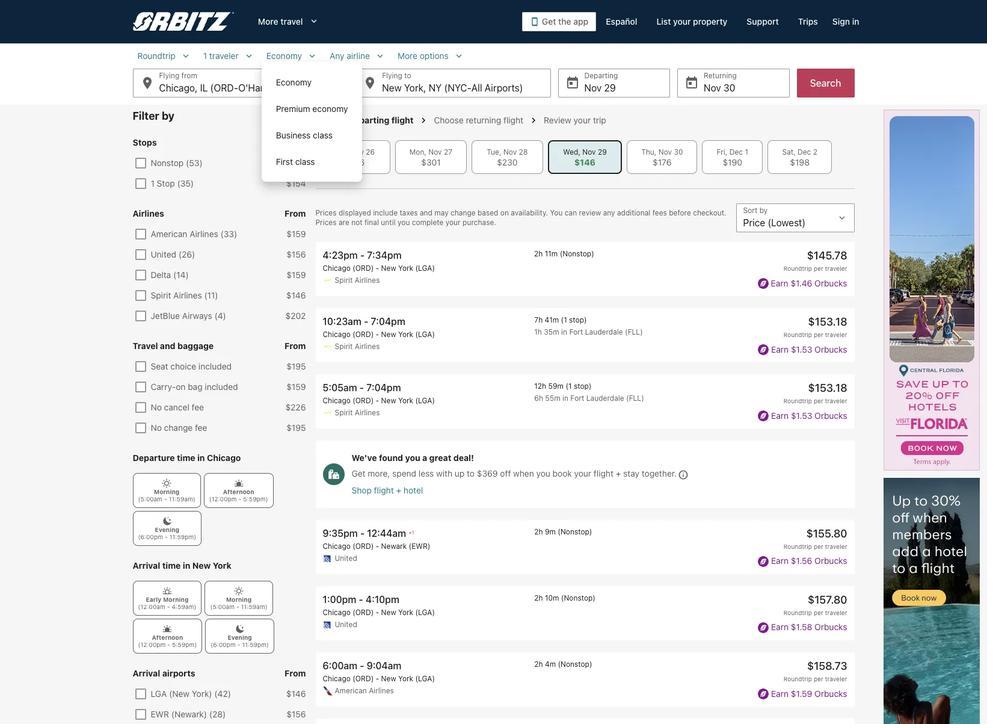 Task type: describe. For each thing, give the bounding box(es) containing it.
morning inside early morning (12:00am - 4:59am)
[[163, 596, 189, 603]]

purchase.
[[463, 218, 497, 227]]

$146 for nonstop (53)
[[286, 158, 306, 168]]

step 2 of 3. choose returning flight, choose returning flight element
[[434, 115, 544, 126]]

dec for $190
[[730, 147, 743, 157]]

$157.80 roundtrip per traveler
[[784, 593, 848, 616]]

list your property link
[[647, 11, 738, 33]]

earn $1.58 orbucks
[[772, 622, 848, 632]]

dec for $198
[[798, 147, 812, 157]]

2h for $158.73
[[535, 660, 543, 669]]

4:59am)
[[172, 603, 196, 610]]

menu inside search box
[[262, 69, 363, 175]]

0 horizontal spatial evening
[[155, 526, 179, 533]]

loyalty logo image for 4:23pm - 7:34pm
[[758, 278, 769, 289]]

sun,
[[334, 147, 349, 157]]

1 vertical spatial +
[[396, 485, 402, 495]]

from for seat choice included
[[285, 341, 306, 351]]

0 horizontal spatial evening 6:00pm through 11:59pm element
[[133, 511, 202, 546]]

earn $1.46 orbucks
[[771, 278, 848, 288]]

xsmall image down early morning (12:00am - 4:59am)
[[163, 624, 172, 634]]

xsmall image down the departure
[[162, 479, 172, 488]]

economy inside "link"
[[276, 77, 312, 87]]

medium image
[[308, 16, 320, 28]]

(nonstop) for $157.80
[[562, 593, 596, 603]]

list your property
[[657, 16, 728, 26]]

$369
[[477, 469, 498, 479]]

airlines down stop
[[133, 208, 164, 219]]

all
[[472, 82, 483, 93]]

trips link
[[789, 11, 828, 33]]

0 vertical spatial united
[[151, 249, 176, 259]]

less
[[419, 469, 434, 479]]

thu, nov 30 $176
[[642, 147, 683, 167]]

together.
[[642, 469, 677, 479]]

in up early morning 12:00am through 4:59am element
[[183, 560, 190, 571]]

from for nonstop (53)
[[285, 137, 306, 147]]

afternoon (12:00pm - 5:59pm) for xsmall image below departure time in chicago
[[209, 488, 268, 503]]

stop) for 5:05am - 7:04pm
[[574, 382, 592, 391]]

wed, nov 29 $146
[[564, 147, 607, 167]]

your inside prices displayed include taxes and may change based on availability. you can review any additional fees before checkout. prices are not final until you complete your purchase.
[[446, 218, 461, 227]]

$1.59
[[791, 688, 813, 699]]

spirit airlines for 4:23pm
[[335, 276, 380, 285]]

4:10pm
[[366, 594, 400, 605]]

get the app
[[542, 16, 589, 26]]

(nonstop) for $158.73
[[558, 660, 593, 669]]

(12:00pm for xsmall image below departure time in chicago
[[209, 495, 237, 503]]

earn for 4:23pm - 7:34pm
[[771, 278, 789, 288]]

(lga) for 6:00am - 9:04am
[[416, 674, 435, 683]]

shop flight + hotel
[[352, 485, 423, 495]]

roundtrip for 10:23am - 7:04pm
[[784, 331, 813, 338]]

class for first class
[[295, 157, 315, 167]]

12h 59m (1 stop) 6h 55m in fort lauderdale (fll)
[[535, 382, 645, 403]]

airports)
[[485, 82, 523, 93]]

$146 for spirit airlines (11)
[[286, 290, 306, 300]]

flight up shop flight + hotel link
[[594, 469, 614, 479]]

york for 4:23pm - 7:34pm
[[399, 264, 414, 273]]

traveler for 6:00am - 9:04am
[[826, 675, 848, 683]]

fee for no change fee
[[195, 423, 207, 433]]

2h 11m (nonstop)
[[535, 249, 595, 258]]

$154
[[287, 178, 306, 188]]

fee for no cancel fee
[[192, 402, 204, 412]]

departing
[[349, 115, 390, 125]]

30 inside "thu, nov 30 $176"
[[674, 147, 683, 157]]

until
[[381, 218, 396, 227]]

by
[[162, 110, 175, 122]]

1 vertical spatial on
[[176, 382, 186, 392]]

1 horizontal spatial (6:00pm
[[211, 641, 236, 648]]

morning for xsmall image above xsmall icon
[[226, 596, 252, 603]]

(33)
[[221, 229, 237, 239]]

york for 5:05am - 7:04pm
[[399, 396, 414, 405]]

$1.53 for 10:23am - 7:04pm
[[792, 344, 813, 354]]

(fll) for 5:05am - 7:04pm
[[627, 394, 645, 403]]

(28)
[[209, 709, 226, 719]]

1 inside fri, dec 1 $190
[[745, 147, 749, 157]]

$146 inside wed, nov 29 $146
[[575, 157, 596, 167]]

fort for 10:23am - 7:04pm
[[570, 328, 584, 337]]

american airlines
[[335, 686, 394, 695]]

new for 4:23pm - 7:34pm
[[381, 264, 396, 273]]

español button
[[597, 11, 647, 33]]

lga
[[151, 689, 167, 699]]

a
[[423, 453, 428, 463]]

(lga) for 1:00pm - 4:10pm
[[416, 608, 435, 617]]

spirit airlines for 10:23am
[[335, 342, 380, 351]]

(4)
[[215, 311, 226, 321]]

(ord) for 1:00pm
[[353, 608, 374, 617]]

ny
[[429, 82, 442, 93]]

flight right returning in the top of the page
[[504, 115, 524, 125]]

(new
[[169, 689, 190, 699]]

choose for choose returning flight
[[434, 115, 464, 125]]

up
[[455, 469, 465, 479]]

$156 for $146
[[287, 709, 306, 719]]

no for no cancel fee
[[151, 402, 162, 412]]

in down the no change fee
[[197, 453, 205, 463]]

more travel button
[[249, 11, 330, 33]]

(ord) for 6:00am
[[353, 674, 374, 683]]

traveler inside the $155.80 roundtrip per traveler
[[826, 543, 848, 550]]

chicago for departure
[[207, 453, 241, 463]]

(nonstop) for $155.80
[[558, 527, 593, 536]]

small image for more options
[[454, 51, 465, 61]]

no cancel fee
[[151, 402, 204, 412]]

0 vertical spatial morning (5:00am - 11:59am)
[[138, 488, 195, 503]]

4 (ord) from the top
[[353, 542, 374, 551]]

spirit for 4:23pm
[[335, 276, 353, 285]]

1:00pm
[[323, 594, 357, 605]]

(lga) for 4:23pm - 7:34pm
[[416, 264, 435, 273]]

final
[[365, 218, 379, 227]]

step 1 of 3. choose departing flight. current page, choose departing flight element
[[316, 115, 434, 126]]

class for business class
[[313, 130, 333, 140]]

airlines down 4:23pm - 7:34pm chicago (ord) - new york (lga)
[[355, 276, 380, 285]]

12h
[[535, 382, 547, 391]]

fees
[[653, 208, 667, 217]]

displayed
[[339, 208, 371, 217]]

$153.18 roundtrip per traveler for 10:23am - 7:04pm
[[784, 316, 848, 338]]

tab list containing $466
[[316, 140, 855, 174]]

xsmall image up xsmall icon
[[234, 586, 244, 596]]

6:00am
[[323, 660, 358, 671]]

chicago for 4:23pm
[[323, 264, 351, 273]]

trips
[[799, 16, 819, 26]]

0 horizontal spatial afternoon 12:00pm through 5:59pm element
[[133, 619, 202, 654]]

1 vertical spatial and
[[160, 341, 176, 351]]

chicago, il (ord-o'hare intl.) button
[[133, 69, 328, 98]]

sat, dec 2 $198
[[783, 147, 818, 167]]

2 prices from the top
[[316, 218, 337, 227]]

complete
[[412, 218, 444, 227]]

none search field containing search
[[133, 51, 855, 182]]

small image for roundtrip
[[180, 51, 191, 61]]

1 vertical spatial included
[[205, 382, 238, 392]]

per for 10:23am - 7:04pm
[[814, 331, 824, 338]]

flight right 'departing'
[[392, 115, 414, 125]]

lauderdale for 5:05am - 7:04pm
[[587, 394, 625, 403]]

loyalty logo image for 1:00pm - 4:10pm
[[758, 622, 769, 633]]

$153.18 for 5:05am - 7:04pm
[[809, 382, 848, 394]]

no for no change fee
[[151, 423, 162, 433]]

airlines down the 10:23am - 7:04pm chicago (ord) - new york (lga)
[[355, 342, 380, 351]]

economy link
[[262, 69, 363, 95]]

cancel
[[164, 402, 190, 412]]

$198
[[791, 157, 810, 167]]

options
[[420, 51, 449, 61]]

roundtrip for 5:05am - 7:04pm
[[784, 397, 813, 405]]

26
[[366, 147, 375, 157]]

xsmall image down departure time in chicago
[[234, 479, 244, 488]]

your right book
[[575, 469, 592, 479]]

earn $1.53 orbucks for 10:23am - 7:04pm
[[772, 344, 848, 354]]

per for 6:00am - 9:04am
[[814, 675, 824, 683]]

review
[[544, 115, 572, 125]]

before
[[669, 208, 692, 217]]

5:59pm) for xsmall image below departure time in chicago
[[243, 495, 268, 503]]

roundtrip button
[[133, 51, 196, 61]]

are
[[339, 218, 350, 227]]

0 vertical spatial (6:00pm
[[138, 533, 163, 541]]

new inside dropdown button
[[382, 82, 402, 93]]

9:04am
[[367, 660, 402, 671]]

1 vertical spatial 11:59am)
[[241, 603, 268, 610]]

$155.80
[[807, 527, 848, 540]]

checkout.
[[694, 208, 727, 217]]

4 orbucks from the top
[[815, 556, 848, 566]]

availability.
[[511, 208, 548, 217]]

filter by
[[133, 110, 175, 122]]

spirit airlines for 5:05am
[[335, 408, 380, 417]]

4:23pm
[[323, 250, 358, 261]]

travel
[[133, 341, 158, 351]]

additional
[[618, 208, 651, 217]]

chicago down 9:35pm
[[323, 542, 351, 551]]

evening (6:00pm - 11:59pm) for xsmall image within "evening 6:00pm through 11:59pm" element
[[138, 526, 196, 541]]

1 for 1 traveler
[[203, 51, 207, 61]]

seat choice included
[[151, 361, 232, 371]]

list containing $145.78
[[316, 242, 855, 724]]

1 vertical spatial morning (5:00am - 11:59am)
[[210, 596, 268, 610]]

0 horizontal spatial afternoon
[[152, 634, 183, 641]]

per for 1:00pm - 4:10pm
[[814, 609, 824, 616]]

0 vertical spatial included
[[199, 361, 232, 371]]

choice
[[171, 361, 196, 371]]

(lga) for 5:05am - 7:04pm
[[416, 396, 435, 405]]

2 download the app button image from the left
[[532, 17, 538, 26]]

2 vertical spatial you
[[537, 469, 551, 479]]

lga (new york) (42)
[[151, 689, 231, 699]]

7h 41m (1 stop) 1h 35m in fort lauderdale (fll)
[[535, 316, 643, 337]]

economy inside button
[[266, 51, 302, 61]]

book
[[553, 469, 572, 479]]

1 traveler
[[203, 51, 239, 61]]

american for american airlines
[[335, 686, 367, 695]]

59m
[[549, 382, 564, 391]]

new for 1:00pm - 4:10pm
[[381, 608, 396, 617]]

1 horizontal spatial evening 6:00pm through 11:59pm element
[[205, 619, 274, 654]]

new for 5:05am - 7:04pm
[[381, 396, 396, 405]]

35m
[[544, 328, 560, 337]]

united (26)
[[151, 249, 195, 259]]

nov for $176
[[659, 147, 672, 157]]

newark
[[381, 542, 407, 551]]

premium economy link
[[262, 95, 363, 122]]

41m
[[545, 316, 559, 325]]

shop flight + hotel link
[[352, 485, 848, 496]]

york)
[[192, 689, 212, 699]]

10:23am
[[323, 316, 362, 327]]

airlines up jetblue airways (4)
[[173, 290, 202, 300]]

1 vertical spatial morning 5:00am through 11:59am element
[[205, 581, 273, 616]]

orbitz logo image
[[133, 12, 234, 31]]

stop
[[157, 178, 175, 188]]

0 horizontal spatial morning 5:00am through 11:59am element
[[133, 473, 201, 508]]

2h 9m (nonstop)
[[535, 527, 593, 536]]

travel and baggage
[[133, 341, 214, 351]]

to
[[467, 469, 475, 479]]

your left trip
[[574, 115, 591, 125]]

airlines down 5:05am - 7:04pm chicago (ord) - new york (lga)
[[355, 408, 380, 417]]

arrival for arrival time in new york
[[133, 560, 160, 571]]



Task type: locate. For each thing, give the bounding box(es) containing it.
roundtrip for 4:23pm - 7:34pm
[[784, 265, 813, 272]]

0 vertical spatial no
[[151, 402, 162, 412]]

0 horizontal spatial 5:59pm)
[[172, 641, 197, 648]]

from down $202
[[285, 341, 306, 351]]

xsmall image
[[235, 624, 245, 634]]

12:44am
[[367, 528, 406, 539]]

(lga)
[[416, 264, 435, 273], [416, 330, 435, 339], [416, 396, 435, 405], [416, 608, 435, 617], [416, 674, 435, 683]]

11:59pm) for left "evening 6:00pm through 11:59pm" element
[[169, 533, 196, 541]]

1 stop (35)
[[151, 178, 194, 188]]

3 per from the top
[[814, 397, 824, 405]]

new for 6:00am - 9:04am
[[381, 674, 396, 683]]

york inside 5:05am - 7:04pm chicago (ord) - new york (lga)
[[399, 396, 414, 405]]

loyalty logo image for 10:23am - 7:04pm
[[759, 345, 769, 355]]

7:04pm inside the 10:23am - 7:04pm chicago (ord) - new york (lga)
[[371, 316, 406, 327]]

chicago for 1:00pm
[[323, 608, 351, 617]]

0 vertical spatial afternoon
[[223, 488, 254, 495]]

55m
[[546, 394, 561, 403]]

small image for any airline
[[375, 51, 386, 61]]

tue,
[[487, 147, 502, 157]]

(12:00pm for xsmall image underneath early morning (12:00am - 4:59am)
[[138, 641, 166, 648]]

3 from from the top
[[285, 341, 306, 351]]

2h for $157.80
[[535, 593, 543, 603]]

2 (lga) from the top
[[416, 330, 435, 339]]

1 small image from the left
[[244, 51, 254, 61]]

2 arrival from the top
[[133, 668, 160, 678]]

info_outline image
[[678, 469, 689, 480]]

travel
[[281, 16, 303, 26]]

0 horizontal spatial 11:59am)
[[169, 495, 195, 503]]

(5:00am for xsmall image below the departure
[[138, 495, 163, 503]]

1 horizontal spatial evening
[[228, 634, 252, 641]]

york inside 6:00am - 9:04am chicago (ord) - new york (lga)
[[399, 674, 414, 683]]

more
[[258, 16, 279, 26], [398, 51, 418, 61]]

o'hare
[[238, 82, 269, 93]]

(1
[[561, 316, 567, 325], [566, 382, 572, 391]]

arrival
[[133, 560, 160, 571], [133, 668, 160, 678]]

1 vertical spatial $153.18
[[809, 382, 848, 394]]

2 no from the top
[[151, 423, 162, 433]]

chicago for 6:00am
[[323, 674, 351, 683]]

1 no from the top
[[151, 402, 162, 412]]

1 horizontal spatial +
[[616, 469, 621, 479]]

morning 5:00am through 11:59am element down the departure
[[133, 473, 201, 508]]

from left 6:00am
[[285, 668, 306, 678]]

5:59pm)
[[243, 495, 268, 503], [172, 641, 197, 648]]

1 orbucks from the top
[[815, 278, 848, 288]]

economy up 'intl.)'
[[266, 51, 302, 61]]

(ord) inside 4:23pm - 7:34pm chicago (ord) - new york (lga)
[[353, 264, 374, 273]]

economy down economy button at left
[[276, 77, 312, 87]]

(1 for 5:05am - 7:04pm
[[566, 382, 572, 391]]

and up complete
[[420, 208, 433, 217]]

earn for 6:00am - 9:04am
[[772, 688, 789, 699]]

united for $155.80
[[335, 554, 357, 563]]

with
[[436, 469, 453, 479]]

11:59pm) up arrival time in new york
[[169, 533, 196, 541]]

1 horizontal spatial more
[[398, 51, 418, 61]]

1 vertical spatial 1
[[745, 147, 749, 157]]

spirit for 5:05am
[[335, 408, 353, 417]]

xsmall image inside "evening 6:00pm through 11:59pm" element
[[162, 516, 172, 526]]

united down 9:35pm
[[335, 554, 357, 563]]

flight down more,
[[374, 485, 394, 495]]

11:59am) down departure time in chicago
[[169, 495, 195, 503]]

1 horizontal spatial 5:59pm)
[[243, 495, 268, 503]]

new inside 5:05am - 7:04pm chicago (ord) - new york (lga)
[[381, 396, 396, 405]]

per inside $145.78 roundtrip per traveler
[[814, 265, 824, 272]]

$146 for lga (new york) (42)
[[286, 689, 306, 699]]

arrival time in new york
[[133, 560, 232, 571]]

1 vertical spatial fee
[[195, 423, 207, 433]]

2 orbucks from the top
[[815, 344, 848, 354]]

(1 inside 12h 59m (1 stop) 6h 55m in fort lauderdale (fll)
[[566, 382, 572, 391]]

1 vertical spatial spirit airlines
[[335, 342, 380, 351]]

roundtrip inside $158.73 roundtrip per traveler
[[784, 675, 813, 683]]

(1 right the 41m
[[561, 316, 567, 325]]

29 inside button
[[605, 82, 616, 93]]

(5:00am right 4:59am)
[[210, 603, 235, 610]]

morning up xsmall icon
[[226, 596, 252, 603]]

1 small image from the left
[[180, 51, 191, 61]]

nov inside "thu, nov 30 $176"
[[659, 147, 672, 157]]

0 vertical spatial stop)
[[569, 316, 587, 325]]

1 traveler button
[[198, 51, 259, 61]]

0 horizontal spatial 30
[[674, 147, 683, 157]]

earn for 10:23am - 7:04pm
[[772, 344, 789, 354]]

0 vertical spatial (1
[[561, 316, 567, 325]]

lauderdale
[[586, 328, 623, 337], [587, 394, 625, 403]]

per inside $158.73 roundtrip per traveler
[[814, 675, 824, 683]]

0 vertical spatial and
[[420, 208, 433, 217]]

(ord) up american airlines
[[353, 674, 374, 683]]

0 vertical spatial time
[[177, 453, 195, 463]]

2 per from the top
[[814, 331, 824, 338]]

2 $156 from the top
[[287, 709, 306, 719]]

0 horizontal spatial on
[[176, 382, 186, 392]]

1 horizontal spatial choose
[[434, 115, 464, 125]]

orbucks for 5:05am - 7:04pm
[[815, 410, 848, 421]]

and inside prices displayed include taxes and may change based on availability. you can review any additional fees before checkout. prices are not final until you complete your purchase.
[[420, 208, 433, 217]]

small image left the any
[[307, 51, 318, 61]]

york for 1:00pm - 4:10pm
[[399, 608, 414, 617]]

1 $1.53 from the top
[[792, 344, 813, 354]]

$153.18
[[809, 316, 848, 328], [809, 382, 848, 394]]

0 vertical spatial afternoon (12:00pm - 5:59pm)
[[209, 488, 268, 503]]

5 per from the top
[[814, 609, 824, 616]]

2 vertical spatial 1
[[151, 178, 155, 188]]

spirit down 4:23pm
[[335, 276, 353, 285]]

stops
[[133, 137, 157, 147]]

+ left hotel
[[396, 485, 402, 495]]

time down the no change fee
[[177, 453, 195, 463]]

orbucks for 6:00am - 9:04am
[[815, 688, 848, 699]]

30 inside button
[[724, 82, 736, 93]]

(ord) inside 5:05am - 7:04pm chicago (ord) - new york (lga)
[[353, 396, 374, 405]]

(lga) inside 1:00pm - 4:10pm chicago (ord) - new york (lga)
[[416, 608, 435, 617]]

evening (6:00pm - 11:59pm) up the (42) at the left bottom of page
[[211, 634, 269, 648]]

0 vertical spatial $153.18
[[809, 316, 848, 328]]

get
[[542, 16, 556, 26], [352, 469, 366, 479]]

nov for $466
[[351, 147, 364, 157]]

3 (ord) from the top
[[353, 396, 374, 405]]

(6:00pm up arrival time in new york
[[138, 533, 163, 541]]

1 up il
[[203, 51, 207, 61]]

(ord) down 5:05am
[[353, 396, 374, 405]]

(ord) inside the 10:23am - 7:04pm chicago (ord) - new york (lga)
[[353, 330, 374, 339]]

airlines left (33)
[[190, 229, 218, 239]]

1 horizontal spatial get
[[542, 16, 556, 26]]

(lga) inside 5:05am - 7:04pm chicago (ord) - new york (lga)
[[416, 396, 435, 405]]

fee down no cancel fee
[[195, 423, 207, 433]]

american airlines (33)
[[151, 229, 237, 239]]

chicago (ord) - newark (ewr)
[[323, 542, 431, 551]]

class inside first class link
[[295, 157, 315, 167]]

$301
[[422, 157, 441, 167]]

not
[[352, 218, 363, 227]]

fort right 55m
[[571, 394, 585, 403]]

included down baggage
[[199, 361, 232, 371]]

we've found you a great deal!
[[352, 453, 474, 463]]

york for 10:23am - 7:04pm
[[399, 330, 414, 339]]

2 spirit airlines from the top
[[335, 342, 380, 351]]

time up early morning 12:00am through 4:59am element
[[162, 560, 181, 571]]

0 vertical spatial $156
[[287, 249, 306, 259]]

your
[[674, 16, 691, 26], [574, 115, 591, 125], [446, 218, 461, 227], [575, 469, 592, 479]]

airlines down 6:00am - 9:04am chicago (ord) - new york (lga)
[[369, 686, 394, 695]]

$195
[[287, 361, 306, 371], [287, 423, 306, 433]]

chicago down 6:00am
[[323, 674, 351, 683]]

0 horizontal spatial dec
[[730, 147, 743, 157]]

29 inside wed, nov 29 $146
[[598, 147, 607, 157]]

1 from from the top
[[285, 137, 306, 147]]

tab list
[[316, 140, 855, 174]]

3 spirit airlines from the top
[[335, 408, 380, 417]]

$159 down $154
[[287, 229, 306, 239]]

from down $154
[[285, 208, 306, 219]]

new for 10:23am - 7:04pm
[[381, 330, 396, 339]]

7:04pm for 10:23am - 7:04pm
[[371, 316, 406, 327]]

1 horizontal spatial morning (5:00am - 11:59am)
[[210, 596, 268, 610]]

2 $1.53 from the top
[[792, 410, 813, 421]]

5 (ord) from the top
[[353, 608, 374, 617]]

evening (6:00pm - 11:59pm) for xsmall icon
[[211, 634, 269, 648]]

lauderdale inside the 7h 41m (1 stop) 1h 35m in fort lauderdale (fll)
[[586, 328, 623, 337]]

(ord) inside 6:00am - 9:04am chicago (ord) - new york (lga)
[[353, 674, 374, 683]]

great
[[430, 453, 452, 463]]

0 vertical spatial spirit airlines
[[335, 276, 380, 285]]

1 horizontal spatial and
[[420, 208, 433, 217]]

0 vertical spatial $153.18 roundtrip per traveler
[[784, 316, 848, 338]]

earn
[[771, 278, 789, 288], [772, 344, 789, 354], [772, 410, 789, 421], [772, 556, 789, 566], [772, 622, 789, 632], [772, 688, 789, 699]]

xsmall image inside early morning 12:00am through 4:59am element
[[162, 586, 172, 596]]

arrival up lga
[[133, 668, 160, 678]]

chicago inside 6:00am - 9:04am chicago (ord) - new york (lga)
[[323, 674, 351, 683]]

nov inside sun, nov 26 $466
[[351, 147, 364, 157]]

change
[[451, 208, 476, 217], [164, 423, 193, 433]]

jetblue
[[151, 311, 180, 321]]

$159 up $226
[[287, 382, 306, 392]]

spirit down delta
[[151, 290, 171, 300]]

arrival up early
[[133, 560, 160, 571]]

afternoon 12:00pm through 5:59pm element
[[204, 473, 274, 508], [133, 619, 202, 654]]

11:59pm) for right "evening 6:00pm through 11:59pm" element
[[242, 641, 269, 648]]

morning 5:00am through 11:59am element
[[133, 473, 201, 508], [205, 581, 273, 616]]

$195 down $226
[[287, 423, 306, 433]]

stop) right the 41m
[[569, 316, 587, 325]]

2 dec from the left
[[798, 147, 812, 157]]

(lga) inside 4:23pm - 7:34pm chicago (ord) - new york (lga)
[[416, 264, 435, 273]]

1 vertical spatial american
[[335, 686, 367, 695]]

on
[[501, 208, 509, 217], [176, 382, 186, 392]]

per inside $157.80 roundtrip per traveler
[[814, 609, 824, 616]]

change inside prices displayed include taxes and may change based on availability. you can review any additional fees before checkout. prices are not final until you complete your purchase.
[[451, 208, 476, 217]]

1 horizontal spatial morning 5:00am through 11:59am element
[[205, 581, 273, 616]]

(ord)
[[353, 264, 374, 273], [353, 330, 374, 339], [353, 396, 374, 405], [353, 542, 374, 551], [353, 608, 374, 617], [353, 674, 374, 683]]

nov for $230
[[504, 147, 517, 157]]

earn for 1:00pm - 4:10pm
[[772, 622, 789, 632]]

new inside 6:00am - 9:04am chicago (ord) - new york (lga)
[[381, 674, 396, 683]]

included right bag
[[205, 382, 238, 392]]

stop) for 10:23am - 7:04pm
[[569, 316, 587, 325]]

you
[[550, 208, 563, 217]]

1 dec from the left
[[730, 147, 743, 157]]

(14)
[[173, 270, 189, 280]]

roundtrip inside the $155.80 roundtrip per traveler
[[784, 543, 813, 550]]

get for get more, spend less with up to $369 off when you book your flight + stay together.
[[352, 469, 366, 479]]

spirit airlines
[[335, 276, 380, 285], [335, 342, 380, 351], [335, 408, 380, 417]]

$195 for seat choice included
[[287, 361, 306, 371]]

choose returning flight
[[434, 115, 524, 125]]

early
[[146, 596, 162, 603]]

loyalty logo image
[[758, 278, 769, 289], [759, 345, 769, 355], [759, 411, 769, 422], [758, 556, 769, 567], [758, 622, 769, 633], [758, 689, 769, 700]]

(6:00pm
[[138, 533, 163, 541], [211, 641, 236, 648]]

mon,
[[410, 147, 427, 157]]

$145.78
[[808, 249, 848, 262]]

chicago inside 4:23pm - 7:34pm chicago (ord) - new york (lga)
[[323, 264, 351, 273]]

departure time in chicago
[[133, 453, 241, 463]]

list
[[316, 242, 855, 724]]

your down may at the left
[[446, 218, 461, 227]]

(5:00am down the departure
[[138, 495, 163, 503]]

2 choose from the left
[[434, 115, 464, 125]]

new inside 1:00pm - 4:10pm chicago (ord) - new york (lga)
[[381, 608, 396, 617]]

0 vertical spatial change
[[451, 208, 476, 217]]

(ord) down 4:10pm
[[353, 608, 374, 617]]

intl.)
[[272, 82, 291, 93]]

evening 6:00pm through 11:59pm element up arrival time in new york
[[133, 511, 202, 546]]

1 vertical spatial $159
[[287, 270, 306, 280]]

xsmall image
[[162, 479, 172, 488], [234, 479, 244, 488], [162, 516, 172, 526], [162, 586, 172, 596], [234, 586, 244, 596], [163, 624, 172, 634]]

1 for 1 stop (35)
[[151, 178, 155, 188]]

3 small image from the left
[[454, 51, 465, 61]]

6 orbucks from the top
[[815, 688, 848, 699]]

earn $1.59 orbucks
[[772, 688, 848, 699]]

thu,
[[642, 147, 657, 157]]

more left options
[[398, 51, 418, 61]]

chicago for 5:05am
[[323, 396, 351, 405]]

0 vertical spatial on
[[501, 208, 509, 217]]

1 horizontal spatial afternoon 12:00pm through 5:59pm element
[[204, 473, 274, 508]]

$153.18 roundtrip per traveler for 5:05am - 7:04pm
[[784, 382, 848, 405]]

nov inside button
[[585, 82, 602, 93]]

1 $153.18 from the top
[[809, 316, 848, 328]]

nov for $146
[[583, 147, 596, 157]]

small image up chicago,
[[180, 51, 191, 61]]

$230
[[497, 157, 518, 167]]

get for get the app
[[542, 16, 556, 26]]

6h
[[535, 394, 544, 403]]

1 (ord) from the top
[[353, 264, 374, 273]]

(ord) for 4:23pm
[[353, 264, 374, 273]]

(lga) inside 6:00am - 9:04am chicago (ord) - new york (lga)
[[416, 674, 435, 683]]

united down 1:00pm
[[335, 620, 357, 629]]

stop) right 59m
[[574, 382, 592, 391]]

0 vertical spatial (fll)
[[625, 328, 643, 337]]

0 vertical spatial 29
[[605, 82, 616, 93]]

2 earn $1.53 orbucks from the top
[[772, 410, 848, 421]]

in
[[853, 16, 860, 26], [562, 328, 568, 337], [563, 394, 569, 403], [197, 453, 205, 463], [183, 560, 190, 571]]

0 horizontal spatial 1
[[151, 178, 155, 188]]

1 vertical spatial prices
[[316, 218, 337, 227]]

get inside list
[[352, 469, 366, 479]]

no down no cancel fee
[[151, 423, 162, 433]]

flight
[[392, 115, 414, 125], [504, 115, 524, 125], [594, 469, 614, 479], [374, 485, 394, 495]]

lauderdale right 35m
[[586, 328, 623, 337]]

menu containing economy
[[262, 69, 363, 175]]

(fll) for 10:23am - 7:04pm
[[625, 328, 643, 337]]

1 (lga) from the top
[[416, 264, 435, 273]]

info_outline image
[[679, 470, 688, 479]]

orbucks
[[815, 278, 848, 288], [815, 344, 848, 354], [815, 410, 848, 421], [815, 556, 848, 566], [815, 622, 848, 632], [815, 688, 848, 699]]

1 vertical spatial more
[[398, 51, 418, 61]]

1 $153.18 roundtrip per traveler from the top
[[784, 316, 848, 338]]

fee down bag
[[192, 402, 204, 412]]

3 (lga) from the top
[[416, 396, 435, 405]]

0 horizontal spatial (6:00pm
[[138, 533, 163, 541]]

earn $1.53 orbucks for 5:05am - 7:04pm
[[772, 410, 848, 421]]

united up delta
[[151, 249, 176, 259]]

0 vertical spatial 11:59pm)
[[169, 533, 196, 541]]

prices left displayed
[[316, 208, 337, 217]]

0 vertical spatial +
[[616, 469, 621, 479]]

$190
[[723, 157, 743, 167]]

dec up $190 on the right of page
[[730, 147, 743, 157]]

new inside the 10:23am - 7:04pm chicago (ord) - new york (lga)
[[381, 330, 396, 339]]

small image for economy
[[307, 51, 318, 61]]

per for 5:05am - 7:04pm
[[814, 397, 824, 405]]

earn for 5:05am - 7:04pm
[[772, 410, 789, 421]]

1 horizontal spatial change
[[451, 208, 476, 217]]

- inside early morning (12:00am - 4:59am)
[[167, 603, 170, 610]]

traveler inside $158.73 roundtrip per traveler
[[826, 675, 848, 683]]

traveler for 5:05am - 7:04pm
[[826, 397, 848, 405]]

chicago inside 5:05am - 7:04pm chicago (ord) - new york (lga)
[[323, 396, 351, 405]]

(ord) inside 1:00pm - 4:10pm chicago (ord) - new york (lga)
[[353, 608, 374, 617]]

loyalty logo image for 6:00am - 9:04am
[[758, 689, 769, 700]]

1 vertical spatial change
[[164, 423, 193, 433]]

0 vertical spatial fort
[[570, 328, 584, 337]]

american for american airlines (33)
[[151, 229, 187, 239]]

(nonstop) for $145.78
[[560, 249, 595, 258]]

0 vertical spatial prices
[[316, 208, 337, 217]]

1 $156 from the top
[[287, 249, 306, 259]]

dec inside sat, dec 2 $198
[[798, 147, 812, 157]]

$159 for delta (14)
[[287, 270, 306, 280]]

$1.56
[[791, 556, 813, 566]]

$466
[[344, 157, 365, 167]]

in inside dropdown button
[[853, 16, 860, 26]]

español
[[606, 16, 638, 26]]

business class
[[276, 130, 333, 140]]

choose down the economy
[[316, 115, 347, 125]]

early morning 12:00am through 4:59am element
[[133, 581, 202, 616]]

stop) inside the 7h 41m (1 stop) 1h 35m in fort lauderdale (fll)
[[569, 316, 587, 325]]

30
[[724, 82, 736, 93], [674, 147, 683, 157]]

time
[[177, 453, 195, 463], [162, 560, 181, 571]]

0 vertical spatial american
[[151, 229, 187, 239]]

1 horizontal spatial on
[[501, 208, 509, 217]]

5:59pm) for xsmall image underneath early morning (12:00am - 4:59am)
[[172, 641, 197, 648]]

0 horizontal spatial (5:00am
[[138, 495, 163, 503]]

morning right early
[[163, 596, 189, 603]]

spirit airlines down the 10:23am - 7:04pm chicago (ord) - new york (lga)
[[335, 342, 380, 351]]

evening (6:00pm - 11:59pm) up arrival time in new york
[[138, 526, 196, 541]]

1 horizontal spatial 1
[[203, 51, 207, 61]]

1 earn $1.53 orbucks from the top
[[772, 344, 848, 354]]

small image
[[244, 51, 254, 61], [307, 51, 318, 61]]

chicago for 10:23am
[[323, 330, 351, 339]]

departure
[[133, 453, 175, 463]]

4 2h from the top
[[535, 660, 543, 669]]

1 vertical spatial economy
[[276, 77, 312, 87]]

american
[[151, 229, 187, 239], [335, 686, 367, 695]]

nov inside mon, nov 27 $301
[[429, 147, 442, 157]]

york inside 4:23pm - 7:34pm chicago (ord) - new york (lga)
[[399, 264, 414, 273]]

morning (5:00am - 11:59am) down the departure
[[138, 488, 195, 503]]

ewr (newark) (28)
[[151, 709, 226, 719]]

1 vertical spatial 30
[[674, 147, 683, 157]]

$1.53
[[792, 344, 813, 354], [792, 410, 813, 421]]

can
[[565, 208, 577, 217]]

1 vertical spatial (1
[[566, 382, 572, 391]]

traveler inside $145.78 roundtrip per traveler
[[826, 265, 848, 272]]

11:59pm)
[[169, 533, 196, 541], [242, 641, 269, 648]]

(1 for 10:23am - 7:04pm
[[561, 316, 567, 325]]

$1.53 for 5:05am - 7:04pm
[[792, 410, 813, 421]]

2 2h from the top
[[535, 527, 543, 536]]

3 2h from the top
[[535, 593, 543, 603]]

7:04pm right 10:23am
[[371, 316, 406, 327]]

change up purchase.
[[451, 208, 476, 217]]

2 vertical spatial spirit airlines
[[335, 408, 380, 417]]

american inside list
[[335, 686, 367, 695]]

2 $153.18 roundtrip per traveler from the top
[[784, 382, 848, 405]]

and
[[420, 208, 433, 217], [160, 341, 176, 351]]

fort right 35m
[[570, 328, 584, 337]]

il
[[200, 82, 208, 93]]

5 (lga) from the top
[[416, 674, 435, 683]]

1 horizontal spatial 11:59am)
[[241, 603, 268, 610]]

per for 4:23pm - 7:34pm
[[814, 265, 824, 272]]

1 prices from the top
[[316, 208, 337, 217]]

0 horizontal spatial change
[[164, 423, 193, 433]]

traveler for 4:23pm - 7:34pm
[[826, 265, 848, 272]]

traveler for 10:23am - 7:04pm
[[826, 331, 848, 338]]

lauderdale inside 12h 59m (1 stop) 6h 55m in fort lauderdale (fll)
[[587, 394, 625, 403]]

$156 for $159
[[287, 249, 306, 259]]

in right sign
[[853, 16, 860, 26]]

$159 for carry-on bag included
[[287, 382, 306, 392]]

york for 6:00am - 9:04am
[[399, 674, 414, 683]]

small image
[[180, 51, 191, 61], [375, 51, 386, 61], [454, 51, 465, 61]]

1 $195 from the top
[[287, 361, 306, 371]]

roundtrip inside $157.80 roundtrip per traveler
[[784, 609, 813, 616]]

(nonstop)
[[560, 249, 595, 258], [558, 527, 593, 536], [562, 593, 596, 603], [558, 660, 593, 669]]

1 vertical spatial arrival
[[133, 668, 160, 678]]

0 vertical spatial fee
[[192, 402, 204, 412]]

download the app button image
[[530, 17, 540, 26], [532, 17, 538, 26]]

menu
[[262, 69, 363, 175]]

2 vertical spatial $159
[[287, 382, 306, 392]]

chicago,
[[159, 82, 198, 93]]

(lga) inside the 10:23am - 7:04pm chicago (ord) - new york (lga)
[[416, 330, 435, 339]]

spirit airlines down 5:05am - 7:04pm chicago (ord) - new york (lga)
[[335, 408, 380, 417]]

york inside 1:00pm - 4:10pm chicago (ord) - new york (lga)
[[399, 608, 414, 617]]

0 vertical spatial lauderdale
[[586, 328, 623, 337]]

10m
[[545, 593, 559, 603]]

2h left 11m
[[535, 249, 543, 258]]

2 from from the top
[[285, 208, 306, 219]]

get left the
[[542, 16, 556, 26]]

stay
[[624, 469, 640, 479]]

$155.80 roundtrip per traveler
[[784, 527, 848, 550]]

fort inside 12h 59m (1 stop) 6h 55m in fort lauderdale (fll)
[[571, 394, 585, 403]]

1 horizontal spatial 11:59pm)
[[242, 641, 269, 648]]

2h for $145.78
[[535, 249, 543, 258]]

time for departure
[[177, 453, 195, 463]]

0 vertical spatial evening (6:00pm - 11:59pm)
[[138, 526, 196, 541]]

3 orbucks from the top
[[815, 410, 848, 421]]

sat,
[[783, 147, 796, 157]]

chicago inside the 10:23am - 7:04pm chicago (ord) - new york (lga)
[[323, 330, 351, 339]]

support
[[747, 16, 779, 26]]

1 vertical spatial evening (6:00pm - 11:59pm)
[[211, 634, 269, 648]]

fort for 5:05am - 7:04pm
[[571, 394, 585, 403]]

(11)
[[204, 290, 218, 300]]

1 vertical spatial 11:59pm)
[[242, 641, 269, 648]]

0 horizontal spatial american
[[151, 229, 187, 239]]

2 (ord) from the top
[[353, 330, 374, 339]]

1 choose from the left
[[316, 115, 347, 125]]

spirit down 5:05am
[[335, 408, 353, 417]]

0 vertical spatial $1.53
[[792, 344, 813, 354]]

4 per from the top
[[814, 543, 824, 550]]

1 arrival from the top
[[133, 560, 160, 571]]

traveler inside $157.80 roundtrip per traveler
[[826, 609, 848, 616]]

0 vertical spatial evening 6:00pm through 11:59pm element
[[133, 511, 202, 546]]

roundtrip inside $145.78 roundtrip per traveler
[[784, 265, 813, 272]]

1 vertical spatial $156
[[287, 709, 306, 719]]

(ord) for 10:23am
[[353, 330, 374, 339]]

1 horizontal spatial afternoon
[[223, 488, 254, 495]]

6:00am - 9:04am chicago (ord) - new york (lga)
[[323, 660, 435, 683]]

york inside the 10:23am - 7:04pm chicago (ord) - new york (lga)
[[399, 330, 414, 339]]

on right based
[[501, 208, 509, 217]]

$195 up $226
[[287, 361, 306, 371]]

your right list
[[674, 16, 691, 26]]

you
[[398, 218, 410, 227], [405, 453, 421, 463], [537, 469, 551, 479]]

1 horizontal spatial small image
[[375, 51, 386, 61]]

you inside prices displayed include taxes and may change based on availability. you can review any additional fees before checkout. prices are not final until you complete your purchase.
[[398, 218, 410, 227]]

0 horizontal spatial small image
[[244, 51, 254, 61]]

per
[[814, 265, 824, 272], [814, 331, 824, 338], [814, 397, 824, 405], [814, 543, 824, 550], [814, 609, 824, 616], [814, 675, 824, 683]]

from for american airlines (33)
[[285, 208, 306, 219]]

lauderdale right 55m
[[587, 394, 625, 403]]

(ewr)
[[409, 542, 431, 551]]

chicago down 1:00pm
[[323, 608, 351, 617]]

sun, nov 26 $466
[[334, 147, 375, 167]]

1 vertical spatial afternoon (12:00pm - 5:59pm)
[[138, 634, 197, 648]]

0 vertical spatial 11:59am)
[[169, 495, 195, 503]]

traveler
[[209, 51, 239, 61], [826, 265, 848, 272], [826, 331, 848, 338], [826, 397, 848, 405], [826, 543, 848, 550], [826, 609, 848, 616], [826, 675, 848, 683]]

28
[[519, 147, 528, 157]]

morning 5:00am through 11:59am element up xsmall icon
[[205, 581, 273, 616]]

evening 6:00pm through 11:59pm element
[[133, 511, 202, 546], [205, 619, 274, 654]]

choose up "27"
[[434, 115, 464, 125]]

$159
[[287, 229, 306, 239], [287, 270, 306, 280], [287, 382, 306, 392]]

(1 right 59m
[[566, 382, 572, 391]]

0 vertical spatial class
[[313, 130, 333, 140]]

chicago inside 1:00pm - 4:10pm chicago (ord) - new york (lga)
[[323, 608, 351, 617]]

(1 inside the 7h 41m (1 stop) 1h 35m in fort lauderdale (fll)
[[561, 316, 567, 325]]

11:59pm) down xsmall icon
[[242, 641, 269, 648]]

in right 35m
[[562, 328, 568, 337]]

2 small image from the left
[[375, 51, 386, 61]]

morning for xsmall image below the departure
[[154, 488, 180, 495]]

list
[[657, 16, 671, 26]]

2 $195 from the top
[[287, 423, 306, 433]]

fort
[[570, 328, 584, 337], [571, 394, 585, 403]]

lauderdale for 10:23am - 7:04pm
[[586, 328, 623, 337]]

1 vertical spatial (6:00pm
[[211, 641, 236, 648]]

economy button
[[262, 51, 323, 61]]

traveler inside button
[[209, 51, 239, 61]]

1 vertical spatial 29
[[598, 147, 607, 157]]

united for $157.80
[[335, 620, 357, 629]]

7:04pm inside 5:05am - 7:04pm chicago (ord) - new york (lga)
[[367, 382, 401, 393]]

chicago down the no change fee
[[207, 453, 241, 463]]

from up first class
[[285, 137, 306, 147]]

1 $159 from the top
[[287, 229, 306, 239]]

0 vertical spatial earn $1.53 orbucks
[[772, 344, 848, 354]]

1 vertical spatial $153.18 roundtrip per traveler
[[784, 382, 848, 405]]

arrival airports
[[133, 668, 195, 678]]

stop) inside 12h 59m (1 stop) 6h 55m in fort lauderdale (fll)
[[574, 382, 592, 391]]

you down taxes
[[398, 218, 410, 227]]

4:23pm - 7:34pm chicago (ord) - new york (lga)
[[323, 250, 435, 273]]

None search field
[[133, 51, 855, 182]]

1 vertical spatial afternoon
[[152, 634, 183, 641]]

1 vertical spatial evening
[[228, 634, 252, 641]]

more inside button
[[398, 51, 418, 61]]

1 horizontal spatial american
[[335, 686, 367, 695]]

1 2h from the top
[[535, 249, 543, 258]]

(ord) down 10:23am
[[353, 330, 374, 339]]

property
[[694, 16, 728, 26]]

$157.80
[[808, 593, 848, 606]]

(ord) down 7:34pm
[[353, 264, 374, 273]]

2 $159 from the top
[[287, 270, 306, 280]]

29 up trip
[[605, 82, 616, 93]]

new inside 4:23pm - 7:34pm chicago (ord) - new york (lga)
[[381, 264, 396, 273]]

afternoon (12:00pm - 5:59pm) for xsmall image underneath early morning (12:00am - 4:59am)
[[138, 634, 197, 648]]

spirit down 10:23am
[[335, 342, 353, 351]]

1 spirit airlines from the top
[[335, 276, 380, 285]]

class down the economy
[[313, 130, 333, 140]]

earn $1.56 orbucks
[[772, 556, 848, 566]]

1 per from the top
[[814, 265, 824, 272]]

0 vertical spatial 7:04pm
[[371, 316, 406, 327]]

5 orbucks from the top
[[815, 622, 848, 632]]

in inside the 7h 41m (1 stop) 1h 35m in fort lauderdale (fll)
[[562, 328, 568, 337]]

roundtrip inside button
[[138, 51, 176, 61]]

1 vertical spatial you
[[405, 453, 421, 463]]

prices left are
[[316, 218, 337, 227]]

sign in button
[[828, 11, 865, 33]]

may
[[435, 208, 449, 217]]

1 left stop
[[151, 178, 155, 188]]

(5:00am for xsmall image above xsmall icon
[[210, 603, 235, 610]]

(fll) inside the 7h 41m (1 stop) 1h 35m in fort lauderdale (fll)
[[625, 328, 643, 337]]

6 per from the top
[[814, 675, 824, 683]]

fort inside the 7h 41m (1 stop) 1h 35m in fort lauderdale (fll)
[[570, 328, 584, 337]]

class inside business class link
[[313, 130, 333, 140]]

on inside prices displayed include taxes and may change based on availability. you can review any additional fees before checkout. prices are not final until you complete your purchase.
[[501, 208, 509, 217]]

3 $159 from the top
[[287, 382, 306, 392]]

(fll) inside 12h 59m (1 stop) 6h 55m in fort lauderdale (fll)
[[627, 394, 645, 403]]

choose for choose departing flight
[[316, 115, 347, 125]]

$195 for no change fee
[[287, 423, 306, 433]]

class right first
[[295, 157, 315, 167]]

nov inside button
[[704, 82, 722, 93]]

0 horizontal spatial more
[[258, 16, 279, 26]]

0 vertical spatial you
[[398, 218, 410, 227]]

(nonstop) right 9m
[[558, 527, 593, 536]]

you left book
[[537, 469, 551, 479]]

4 from from the top
[[285, 668, 306, 678]]

nov inside wed, nov 29 $146
[[583, 147, 596, 157]]

(lga) for 10:23am - 7:04pm
[[416, 330, 435, 339]]

4 (lga) from the top
[[416, 608, 435, 617]]

1 download the app button image from the left
[[530, 17, 540, 26]]

per inside the $155.80 roundtrip per traveler
[[814, 543, 824, 550]]

(nonstop) right 10m
[[562, 593, 596, 603]]

(12:00pm up arrival airports
[[138, 641, 166, 648]]

nov inside 'tue, nov 28 $230'
[[504, 147, 517, 157]]

in inside 12h 59m (1 stop) 6h 55m in fort lauderdale (fll)
[[563, 394, 569, 403]]

spirit for 10:23am
[[335, 342, 353, 351]]

nov 30 button
[[678, 69, 790, 98]]

nov 29
[[585, 82, 616, 93]]

1 vertical spatial earn $1.53 orbucks
[[772, 410, 848, 421]]

traveler for 1:00pm - 4:10pm
[[826, 609, 848, 616]]

dec inside fri, dec 1 $190
[[730, 147, 743, 157]]

(nonstop) right 4m
[[558, 660, 593, 669]]

evening up the (42) at the left bottom of page
[[228, 634, 252, 641]]

6 (ord) from the top
[[353, 674, 374, 683]]

roundtrip for 6:00am - 9:04am
[[784, 675, 813, 683]]

1 vertical spatial united
[[335, 554, 357, 563]]

1 inside button
[[203, 51, 207, 61]]

2 $153.18 from the top
[[809, 382, 848, 394]]

more inside dropdown button
[[258, 16, 279, 26]]

1 vertical spatial 5:59pm)
[[172, 641, 197, 648]]

1 horizontal spatial small image
[[307, 51, 318, 61]]

evening 6:00pm through 11:59pm element up the (42) at the left bottom of page
[[205, 619, 274, 654]]

2 small image from the left
[[307, 51, 318, 61]]

1 horizontal spatial afternoon (12:00pm - 5:59pm)
[[209, 488, 268, 503]]



Task type: vqa. For each thing, say whether or not it's contained in the screenshot.
Carry-on bag included $159
yes



